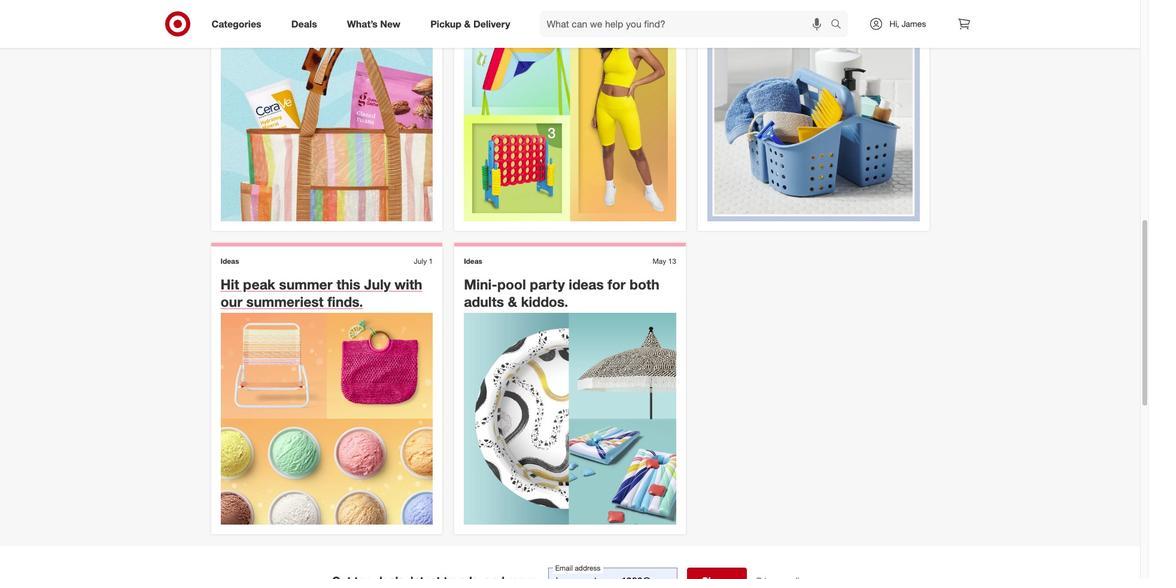 Task type: describe. For each thing, give the bounding box(es) containing it.
new
[[380, 18, 401, 30]]

what's new
[[347, 18, 401, 30]]

peak
[[243, 276, 275, 293]]

mini-pool party ideas for  both adults & kiddos.
[[464, 276, 660, 310]]

hi,
[[890, 19, 900, 29]]

deals
[[291, 18, 317, 30]]

finds.
[[328, 293, 363, 310]]

pickup
[[431, 18, 462, 30]]

both
[[630, 276, 660, 293]]

may 13
[[653, 257, 677, 266]]

may
[[653, 257, 667, 266]]

with
[[395, 276, 423, 293]]

search
[[826, 19, 855, 31]]

hi, james
[[890, 19, 927, 29]]

mini-pool party ideas for  both adults & kiddos. image
[[464, 313, 677, 525]]

for
[[608, 276, 626, 293]]

0 horizontal spatial &
[[464, 18, 471, 30]]

1 horizontal spatial july
[[414, 257, 427, 266]]

pickup & delivery
[[431, 18, 511, 30]]

ideas
[[569, 276, 604, 293]]

our
[[221, 293, 243, 310]]

party
[[530, 276, 565, 293]]

summeriest
[[246, 293, 324, 310]]

pickup & delivery link
[[420, 11, 526, 37]]

hit peak summer this july with our summeriest finds. image
[[221, 313, 433, 525]]

& inside mini-pool party ideas for  both adults & kiddos.
[[508, 293, 518, 310]]

kiddos.
[[521, 293, 569, 310]]

delivery
[[474, 18, 511, 30]]

james
[[902, 19, 927, 29]]

hit
[[221, 276, 239, 293]]

What can we help you find? suggestions appear below search field
[[540, 11, 834, 37]]



Task type: locate. For each thing, give the bounding box(es) containing it.
ideas up hit
[[221, 257, 239, 266]]

categories link
[[202, 11, 277, 37]]

july
[[414, 257, 427, 266], [364, 276, 391, 293]]

1 vertical spatial july
[[364, 276, 391, 293]]

search button
[[826, 11, 855, 40]]

july left 1
[[414, 257, 427, 266]]

1 horizontal spatial ideas
[[464, 257, 483, 266]]

hit peak summer this july with our summeriest finds.
[[221, 276, 423, 310]]

1
[[429, 257, 433, 266]]

0 horizontal spatial july
[[364, 276, 391, 293]]

july right this
[[364, 276, 391, 293]]

2 ideas from the left
[[464, 257, 483, 266]]

it's time for a warm-weather getaway. image
[[221, 9, 433, 222]]

ideas for hit peak summer this july with our summeriest finds.
[[221, 257, 239, 266]]

& down pool
[[508, 293, 518, 310]]

31 august-approved picks image
[[464, 9, 677, 222]]

13
[[669, 257, 677, 266]]

july 1
[[414, 257, 433, 266]]

pool
[[498, 276, 526, 293]]

mini-
[[464, 276, 498, 293]]

what's
[[347, 18, 378, 30]]

&
[[464, 18, 471, 30], [508, 293, 518, 310]]

ideas for mini-pool party ideas for  both adults & kiddos.
[[464, 257, 483, 266]]

deals link
[[281, 11, 332, 37]]

& right pickup
[[464, 18, 471, 30]]

0 horizontal spatial ideas
[[221, 257, 239, 266]]

july inside hit peak summer this july with our summeriest finds.
[[364, 276, 391, 293]]

1 horizontal spatial &
[[508, 293, 518, 310]]

1 vertical spatial &
[[508, 293, 518, 310]]

adults
[[464, 293, 504, 310]]

ideas
[[221, 257, 239, 266], [464, 257, 483, 266]]

0 vertical spatial &
[[464, 18, 471, 30]]

0 vertical spatial july
[[414, 257, 427, 266]]

1 ideas from the left
[[221, 257, 239, 266]]

categories
[[212, 18, 262, 30]]

this
[[337, 276, 361, 293]]

None text field
[[548, 568, 678, 580]]

ideas up mini- at the left
[[464, 257, 483, 266]]

summer
[[279, 276, 333, 293]]

what's new link
[[337, 11, 416, 37]]

a well-stocked shower caddy is your self-care bff  (and it's under $30). image
[[708, 9, 920, 222]]



Task type: vqa. For each thing, say whether or not it's contained in the screenshot.
New
yes



